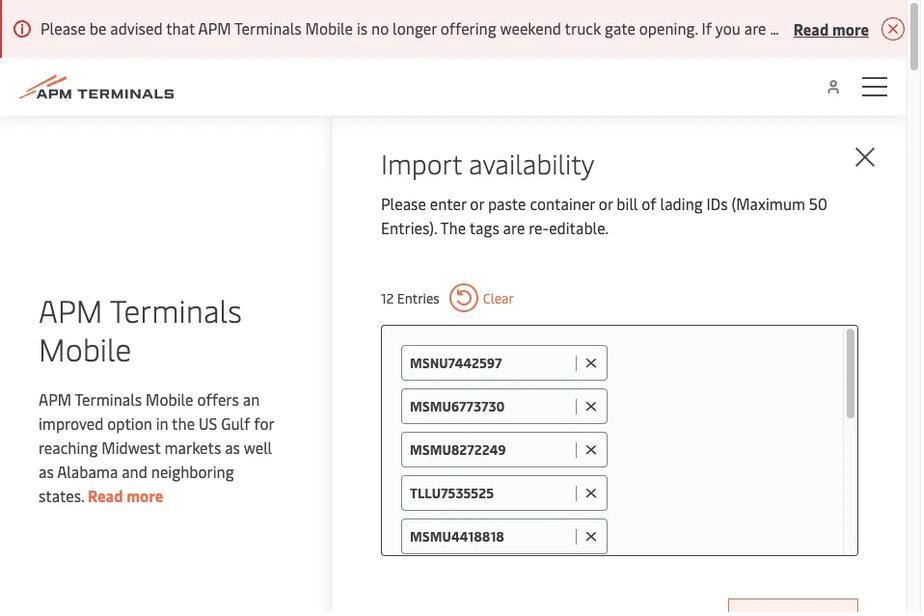 Task type: locate. For each thing, give the bounding box(es) containing it.
or left bill
[[599, 193, 613, 214]]

Entered ID text field
[[410, 397, 571, 416], [410, 441, 571, 459], [410, 484, 571, 503]]

2 vertical spatial mobile
[[146, 389, 193, 410]]

please inside the please enter or paste container or bill of lading ids (maximum 50 entries). the tags are re-editable.
[[381, 193, 426, 214]]

0 horizontal spatial weekend
[[500, 17, 561, 39]]

1 horizontal spatial more
[[832, 18, 869, 39]]

mobile inside apm terminals mobile offers an improved option in the us gulf for reaching midwest markets as well as alabama and neighboring states.
[[146, 389, 193, 410]]

0 vertical spatial mobile
[[305, 17, 353, 39]]

0 horizontal spatial of
[[642, 193, 657, 214]]

1 vertical spatial of
[[642, 193, 657, 214]]

1 vertical spatial entered id text field
[[410, 441, 571, 459]]

1 horizontal spatial mobile
[[146, 389, 193, 410]]

mobile secondary image
[[0, 448, 304, 613]]

more inside button
[[832, 18, 869, 39]]

0 horizontal spatial more
[[127, 485, 163, 506]]

terminals inside apm terminals mobile offers an improved option in the us gulf for reaching midwest markets as well as alabama and neighboring states.
[[75, 389, 142, 410]]

0 horizontal spatial are
[[503, 217, 525, 238]]

0 vertical spatial as
[[225, 437, 240, 458]]

more
[[832, 18, 869, 39], [127, 485, 163, 506]]

weekend left g
[[854, 17, 915, 39]]

states.
[[39, 485, 84, 506]]

weekend left truck
[[500, 17, 561, 39]]

paste
[[488, 193, 526, 214]]

2 vertical spatial terminals
[[75, 389, 142, 410]]

1 horizontal spatial read more
[[794, 18, 869, 39]]

as
[[225, 437, 240, 458], [39, 461, 54, 482]]

if
[[702, 17, 712, 39]]

and
[[122, 461, 147, 482]]

1 horizontal spatial or
[[599, 193, 613, 214]]

1 vertical spatial read
[[88, 485, 123, 506]]

that
[[166, 17, 195, 39]]

read
[[794, 18, 829, 39], [88, 485, 123, 506]]

Entered ID text field
[[410, 354, 571, 372], [410, 528, 571, 546]]

2 horizontal spatial mobile
[[305, 17, 353, 39]]

apm inside 'apm terminals mobile'
[[39, 289, 103, 331]]

2 weekend from the left
[[854, 17, 915, 39]]

read more down and at the left bottom of the page
[[88, 485, 163, 506]]

re-
[[529, 217, 549, 238]]

read more link
[[88, 485, 163, 506]]

in
[[770, 17, 783, 39], [156, 413, 168, 434]]

mobile inside 'apm terminals mobile'
[[39, 328, 132, 369]]

terminals for apm terminals mobile offers an improved option in the us gulf for reaching midwest markets as well as alabama and neighboring states.
[[75, 389, 142, 410]]

1 vertical spatial read more
[[88, 485, 163, 506]]

more left close alert "image"
[[832, 18, 869, 39]]

mobile left is
[[305, 17, 353, 39]]

of inside the please enter or paste container or bill of lading ids (maximum 50 entries). the tags are re-editable.
[[642, 193, 657, 214]]

read more
[[794, 18, 869, 39], [88, 485, 163, 506]]

1 horizontal spatial weekend
[[854, 17, 915, 39]]

1 vertical spatial entered id text field
[[410, 528, 571, 546]]

a
[[843, 17, 851, 39]]

2 vertical spatial entered id text field
[[410, 484, 571, 503]]

are left re- on the right top of page
[[503, 217, 525, 238]]

1 vertical spatial apm
[[39, 289, 103, 331]]

2 entered id text field from the top
[[410, 441, 571, 459]]

read left a
[[794, 18, 829, 39]]

bill
[[617, 193, 638, 214]]

terminals inside 'apm terminals mobile'
[[110, 289, 242, 331]]

ids
[[707, 193, 728, 214]]

please left be in the top left of the page
[[41, 17, 86, 39]]

of
[[824, 17, 839, 39], [642, 193, 657, 214]]

of right bill
[[642, 193, 657, 214]]

0 horizontal spatial in
[[156, 413, 168, 434]]

0 vertical spatial are
[[744, 17, 766, 39]]

0 vertical spatial entered id text field
[[410, 354, 571, 372]]

2 entered id text field from the top
[[410, 528, 571, 546]]

apm terminals mobile offers an improved option in the us gulf for reaching midwest markets as well as alabama and neighboring states.
[[39, 389, 274, 506]]

2 or from the left
[[599, 193, 613, 214]]

2 vertical spatial apm
[[39, 389, 71, 410]]

tags
[[469, 217, 499, 238]]

1 vertical spatial are
[[503, 217, 525, 238]]

read down alabama
[[88, 485, 123, 506]]

container
[[530, 193, 595, 214]]

reaching
[[39, 437, 98, 458]]

1 vertical spatial terminals
[[110, 289, 242, 331]]

apm
[[198, 17, 231, 39], [39, 289, 103, 331], [39, 389, 71, 410]]

are
[[744, 17, 766, 39], [503, 217, 525, 238]]

in left the
[[156, 413, 168, 434]]

apm terminals mobile
[[39, 289, 242, 369]]

well
[[244, 437, 272, 458]]

mobile up improved
[[39, 328, 132, 369]]

improved
[[39, 413, 104, 434]]

more for read more button at the right top of the page
[[832, 18, 869, 39]]

3 entered id text field from the top
[[410, 484, 571, 503]]

in left need at top right
[[770, 17, 783, 39]]

read more left close alert "image"
[[794, 18, 869, 39]]

please up entries). on the left top
[[381, 193, 426, 214]]

0 vertical spatial in
[[770, 17, 783, 39]]

apm inside apm terminals mobile offers an improved option in the us gulf for reaching midwest markets as well as alabama and neighboring states.
[[39, 389, 71, 410]]

0 vertical spatial entered id text field
[[410, 397, 571, 416]]

read for 'read more' link
[[88, 485, 123, 506]]

1 vertical spatial more
[[127, 485, 163, 506]]

mobile for apm terminals mobile offers an improved option in the us gulf for reaching midwest markets as well as alabama and neighboring states.
[[146, 389, 193, 410]]

entries
[[397, 289, 440, 307]]

are right the you
[[744, 17, 766, 39]]

editable.
[[549, 217, 609, 238]]

you
[[715, 17, 741, 39]]

1 vertical spatial please
[[381, 193, 426, 214]]

0 horizontal spatial as
[[39, 461, 54, 482]]

need
[[786, 17, 820, 39]]

0 horizontal spatial or
[[470, 193, 484, 214]]

neighboring
[[151, 461, 234, 482]]

1 entered id text field from the top
[[410, 354, 571, 372]]

0 vertical spatial of
[[824, 17, 839, 39]]

or up the tags
[[470, 193, 484, 214]]

as down gulf
[[225, 437, 240, 458]]

of left a
[[824, 17, 839, 39]]

1 horizontal spatial are
[[744, 17, 766, 39]]

1 horizontal spatial please
[[381, 193, 426, 214]]

(maximum
[[732, 193, 805, 214]]

read inside button
[[794, 18, 829, 39]]

opening.
[[639, 17, 698, 39]]

1 vertical spatial as
[[39, 461, 54, 482]]

0 horizontal spatial read more
[[88, 485, 163, 506]]

1 entered id text field from the top
[[410, 397, 571, 416]]

weekend
[[500, 17, 561, 39], [854, 17, 915, 39]]

terminals
[[234, 17, 302, 39], [110, 289, 242, 331], [75, 389, 142, 410]]

or
[[470, 193, 484, 214], [599, 193, 613, 214]]

advised
[[110, 17, 163, 39]]

mobile up the
[[146, 389, 193, 410]]

0 horizontal spatial please
[[41, 17, 86, 39]]

mobile for apm terminals mobile
[[39, 328, 132, 369]]

in inside apm terminals mobile offers an improved option in the us gulf for reaching midwest markets as well as alabama and neighboring states.
[[156, 413, 168, 434]]

1 vertical spatial in
[[156, 413, 168, 434]]

1 vertical spatial mobile
[[39, 328, 132, 369]]

g
[[919, 17, 921, 39]]

0 vertical spatial please
[[41, 17, 86, 39]]

0 vertical spatial read more
[[794, 18, 869, 39]]

0 horizontal spatial mobile
[[39, 328, 132, 369]]

0 horizontal spatial read
[[88, 485, 123, 506]]

availability
[[469, 145, 595, 181]]

0 vertical spatial more
[[832, 18, 869, 39]]

read more button
[[794, 16, 869, 41]]

0 vertical spatial read
[[794, 18, 829, 39]]

please
[[41, 17, 86, 39], [381, 193, 426, 214]]

more down and at the left bottom of the page
[[127, 485, 163, 506]]

1 horizontal spatial read
[[794, 18, 829, 39]]

gulf
[[221, 413, 250, 434]]

as up states.
[[39, 461, 54, 482]]

mobile
[[305, 17, 353, 39], [39, 328, 132, 369], [146, 389, 193, 410]]



Task type: describe. For each thing, give the bounding box(es) containing it.
be
[[89, 17, 106, 39]]

12 entries
[[381, 289, 440, 307]]

read more for 'read more' link
[[88, 485, 163, 506]]

please for please be advised that apm terminals mobile is no longer offering weekend truck gate opening. if you are in need of a weekend g
[[41, 17, 86, 39]]

truck
[[565, 17, 601, 39]]

0 vertical spatial terminals
[[234, 17, 302, 39]]

12
[[381, 289, 394, 307]]

alabama
[[57, 461, 118, 482]]

please enter or paste container or bill of lading ids (maximum 50 entries). the tags are re-editable.
[[381, 193, 828, 238]]

read more for read more button at the right top of the page
[[794, 18, 869, 39]]

1 horizontal spatial in
[[770, 17, 783, 39]]

clear
[[483, 289, 514, 307]]

the
[[172, 413, 195, 434]]

please be advised that apm terminals mobile is no longer offering weekend truck gate opening. if you are in need of a weekend g
[[41, 17, 921, 39]]

midwest
[[102, 437, 161, 458]]

an
[[243, 389, 260, 410]]

1 weekend from the left
[[500, 17, 561, 39]]

0 vertical spatial apm
[[198, 17, 231, 39]]

are inside the please enter or paste container or bill of lading ids (maximum 50 entries). the tags are re-editable.
[[503, 217, 525, 238]]

apm for apm terminals mobile
[[39, 289, 103, 331]]

import
[[381, 145, 462, 181]]

entries).
[[381, 217, 437, 238]]

apm for apm terminals mobile offers an improved option in the us gulf for reaching midwest markets as well as alabama and neighboring states.
[[39, 389, 71, 410]]

1 or from the left
[[470, 193, 484, 214]]

read for read more button at the right top of the page
[[794, 18, 829, 39]]

offering
[[440, 17, 496, 39]]

lading
[[660, 193, 703, 214]]

gate
[[605, 17, 636, 39]]

import availability
[[381, 145, 595, 181]]

for
[[254, 413, 274, 434]]

terminals for apm terminals mobile
[[110, 289, 242, 331]]

enter
[[430, 193, 466, 214]]

markets
[[164, 437, 221, 458]]

close alert image
[[881, 17, 904, 41]]

option
[[107, 413, 152, 434]]

offers
[[197, 389, 239, 410]]

the
[[440, 217, 466, 238]]

1 horizontal spatial of
[[824, 17, 839, 39]]

50
[[809, 193, 828, 214]]

longer
[[393, 17, 437, 39]]

1 horizontal spatial as
[[225, 437, 240, 458]]

us
[[199, 413, 217, 434]]

clear button
[[449, 284, 514, 313]]

is
[[357, 17, 368, 39]]

please for please enter or paste container or bill of lading ids (maximum 50 entries). the tags are re-editable.
[[381, 193, 426, 214]]

more for 'read more' link
[[127, 485, 163, 506]]

no
[[371, 17, 389, 39]]



Task type: vqa. For each thing, say whether or not it's contained in the screenshot.
The A
yes



